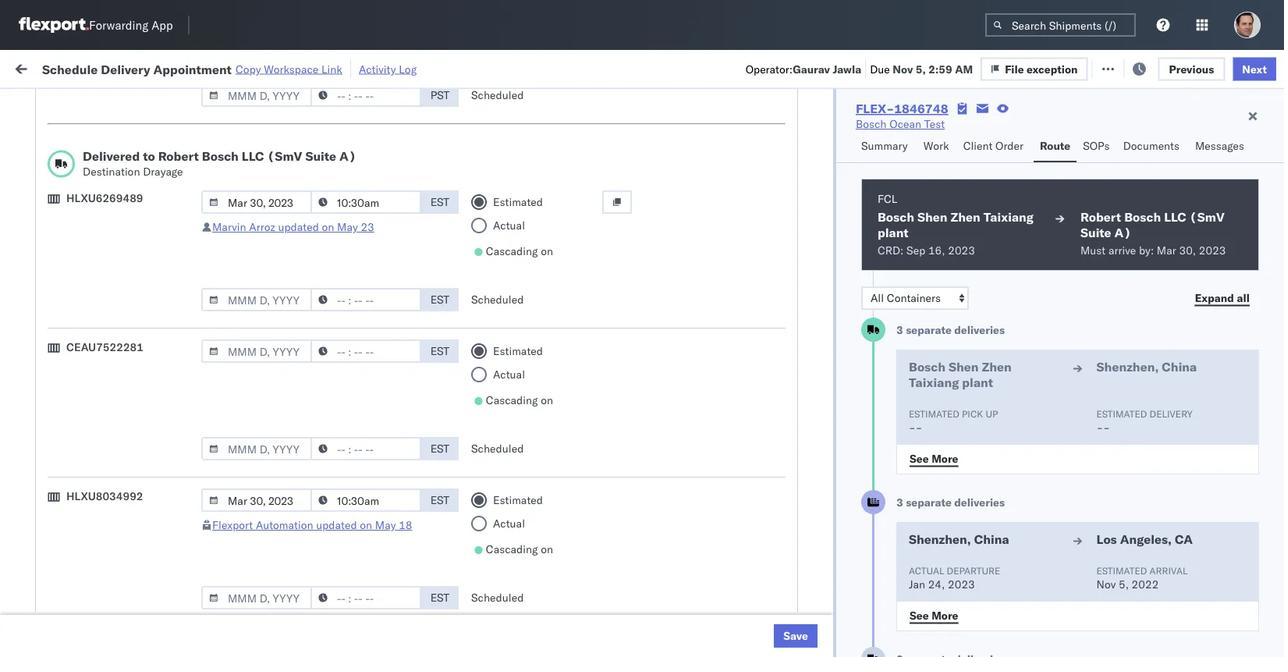 Task type: describe. For each thing, give the bounding box(es) containing it.
filtered by:
[[16, 96, 72, 109]]

2 upload customs clearance documents link from the top
[[36, 594, 222, 625]]

rotterdam,
[[147, 526, 203, 539]]

updated for automation
[[316, 518, 357, 532]]

30,
[[1180, 244, 1197, 257]]

robert bosch llc (smv suite a)
[[1081, 209, 1225, 240]]

expand all button
[[1186, 286, 1260, 310]]

11:30 pm est, jan 23, 2023 for schedule delivery appointment
[[251, 500, 397, 514]]

upload for 1st upload customs clearance documents link from the bottom
[[36, 594, 71, 608]]

(smv inside robert bosch llc (smv suite a)
[[1190, 209, 1225, 225]]

3 test123456 from the top
[[1063, 260, 1129, 273]]

dec for appointment
[[325, 363, 345, 376]]

0 vertical spatial shenzhen,
[[1097, 359, 1160, 375]]

appointment for 2:59 am est, dec 14, 2022
[[128, 362, 192, 375]]

23
[[361, 220, 375, 234]]

jan left 28,
[[330, 603, 348, 617]]

bosch ocean test link
[[856, 116, 946, 132]]

import work
[[131, 60, 197, 74]]

ceau7522281
[[66, 340, 144, 354]]

pickup for schedule pickup from los angeles, ca 'button' related to flex-1662119
[[85, 560, 119, 574]]

must
[[1081, 244, 1106, 257]]

schedule pickup from los angeles, ca link for flex-1662119
[[36, 559, 222, 591]]

schedule pickup from rotterdam, netherlands link
[[36, 525, 222, 556]]

order
[[996, 139, 1024, 153]]

updated for arroz
[[278, 220, 319, 234]]

delivered
[[83, 148, 140, 164]]

ocean fcl for schedule delivery appointment button corresponding to 2:59 am edt, nov 5, 2022
[[478, 225, 532, 239]]

my
[[16, 57, 40, 78]]

actual departure jan 24, 2023
[[909, 565, 1001, 591]]

cascading for flexport automation updated on may 18
[[486, 543, 538, 556]]

3 lhuu7894563, from the top
[[962, 397, 1042, 410]]

los down upload customs clearance documents button
[[147, 320, 165, 333]]

taixiang for robert bosch llc (smv suite a)
[[984, 209, 1034, 225]]

confirm for confirm delivery
[[36, 431, 76, 444]]

1 est from the top
[[431, 195, 450, 209]]

abcdefg78456546 for 2:59 am est, dec 14, 2022
[[1063, 363, 1168, 376]]

edt, for schedule pickup from los angeles, ca link related to flex-1846748
[[298, 191, 323, 205]]

schedule pickup from los angeles, ca link for flex-1893174
[[36, 456, 222, 488]]

ocean fcl for schedule pickup from rotterdam, netherlands button
[[478, 534, 532, 548]]

4 karl from the top
[[815, 637, 835, 651]]

llc inside robert bosch llc (smv suite a)
[[1165, 209, 1187, 225]]

3 dec from the top
[[325, 431, 345, 445]]

see more button for shenzhen,
[[901, 447, 968, 471]]

scheduled for ceau7522281
[[471, 442, 524, 455]]

schedule delivery appointment link for 2:59 am est, dec 14, 2022
[[36, 361, 192, 377]]

flex-1893174
[[862, 466, 943, 479]]

1 integration test account - karl lagerfeld from the top
[[681, 500, 884, 514]]

los up upload customs clearance documents button
[[147, 251, 165, 265]]

7 resize handle column header from the left
[[935, 121, 954, 657]]

schedule delivery appointment link for 11:30 pm est, jan 23, 2023
[[36, 498, 192, 514]]

1 mmm d, yyyy text field from the top
[[201, 84, 312, 107]]

upload customs clearance documents for 1st upload customs clearance documents link from the bottom
[[36, 594, 171, 624]]

2023 right 28,
[[370, 603, 397, 617]]

1889466 for schedule delivery appointment
[[895, 363, 943, 376]]

batch
[[1198, 60, 1229, 74]]

1 karl from the top
[[815, 500, 835, 514]]

work,
[[164, 97, 189, 109]]

pickup for schedule pickup from rotterdam, netherlands button
[[85, 526, 119, 539]]

1 integration from the top
[[681, 500, 735, 514]]

3 resize handle column header from the left
[[451, 121, 470, 657]]

2023 inside actual departure jan 24, 2023
[[948, 578, 976, 591]]

5 -- : -- -- text field from the top
[[311, 489, 422, 512]]

zhen for robert bosch llc (smv suite a)
[[951, 209, 981, 225]]

mbl/mawb
[[1063, 128, 1118, 139]]

mmm d, yyyy text field for ceau7522281
[[201, 437, 312, 461]]

save
[[784, 629, 809, 643]]

all
[[1238, 291, 1251, 304]]

1662119
[[895, 569, 943, 582]]

3 schedule pickup from los angeles, ca link from the top
[[36, 250, 222, 281]]

bosch shen zhen taixiang plant for shenzhen,
[[909, 359, 1012, 390]]

2:00
[[251, 294, 275, 308]]

2:59 for schedule pickup from los angeles, ca 'button' related to flex-1889466
[[251, 328, 275, 342]]

abcd1234560
[[962, 568, 1039, 582]]

0 horizontal spatial shenzhen,
[[909, 532, 972, 547]]

operator: gaurav jawla
[[746, 62, 862, 76]]

work
[[45, 57, 85, 78]]

1 lagerfeld from the top
[[837, 500, 884, 514]]

appointment up ready for work, blocked, in progress
[[153, 61, 232, 77]]

24, inside actual departure jan 24, 2023
[[929, 578, 946, 591]]

deliveries for los angeles, ca
[[955, 496, 1006, 509]]

link
[[322, 62, 343, 76]]

workitem
[[17, 128, 58, 139]]

up
[[986, 408, 999, 420]]

llc inside delivered to robert bosch llc (smv suite a) destination drayage
[[242, 148, 264, 164]]

3 separate deliveries for shenzhen,
[[897, 323, 1006, 337]]

flexport for flexport automation updated on may 18
[[212, 518, 253, 532]]

lhuu7894563, uetu5238478 for confirm delivery
[[962, 431, 1121, 445]]

pst
[[431, 88, 450, 102]]

client
[[964, 139, 993, 153]]

9 resize handle column header from the left
[[1232, 121, 1251, 657]]

maeu9408431 for 11:30 pm est, jan 23, 2023
[[1063, 534, 1142, 548]]

0 horizontal spatial shenzhen, china
[[909, 532, 1010, 547]]

maeu9736123
[[1063, 466, 1142, 479]]

3 karl from the top
[[815, 603, 835, 617]]

arroz
[[249, 220, 275, 234]]

est, for first upload customs clearance documents link from the top of the page
[[298, 294, 322, 308]]

more for los
[[932, 609, 959, 622]]

Search Work text field
[[761, 56, 931, 79]]

separate for los angeles, ca
[[906, 496, 952, 509]]

2 lagerfeld from the top
[[837, 534, 884, 548]]

2023 right 25,
[[364, 569, 391, 582]]

los up drayage
[[147, 148, 165, 162]]

4 -- : -- -- text field from the top
[[311, 437, 422, 461]]

3 integration from the top
[[681, 603, 735, 617]]

for
[[149, 97, 161, 109]]

nov inside estimated arrival nov 5, 2022
[[1097, 578, 1117, 591]]

3 uetu5238478 from the top
[[1045, 397, 1121, 410]]

delivery
[[1150, 408, 1193, 420]]

23, for schedule pickup from rotterdam, netherlands
[[351, 534, 368, 548]]

hlxu8034992 for upload customs clearance documents
[[1127, 294, 1204, 307]]

workitem button
[[9, 124, 226, 140]]

0 horizontal spatial work
[[169, 60, 197, 74]]

summary
[[862, 139, 908, 153]]

client order button
[[958, 132, 1034, 162]]

arrival
[[1150, 565, 1188, 576]]

4 integration test account - karl lagerfeld from the top
[[681, 637, 884, 651]]

gaurav
[[793, 62, 831, 76]]

2023 right 30,
[[1200, 244, 1227, 257]]

2 karl from the top
[[815, 534, 835, 548]]

4 integration from the top
[[681, 637, 735, 651]]

Search Shipments (/) text field
[[986, 13, 1137, 37]]

jan inside actual departure jan 24, 2023
[[909, 578, 926, 591]]

3 lhuu7894563, uetu5238478 from the top
[[962, 397, 1121, 410]]

drayage
[[143, 165, 183, 178]]

may for 23
[[337, 220, 358, 234]]

sep
[[907, 244, 926, 257]]

3 2:59 am edt, nov 5, 2022 from the top
[[251, 225, 388, 239]]

estimated arrival nov 5, 2022
[[1097, 565, 1188, 591]]

estimated delivery --
[[1097, 408, 1193, 434]]

2 -- : -- -- text field from the top
[[311, 190, 422, 214]]

flexport demo consignee
[[579, 466, 707, 479]]

suite inside robert bosch llc (smv suite a)
[[1081, 225, 1112, 240]]

2022 inside estimated arrival nov 5, 2022
[[1132, 578, 1159, 591]]

ceau7522281, for schedule delivery appointment
[[962, 225, 1042, 238]]

in
[[232, 97, 241, 109]]

1 vertical spatial china
[[975, 532, 1010, 547]]

from for third schedule pickup from los angeles, ca link from the top of the page
[[121, 251, 144, 265]]

shen for shenzhen,
[[949, 359, 979, 375]]

5 resize handle column header from the left
[[654, 121, 673, 657]]

3 flex-1889466 from the top
[[862, 397, 943, 411]]

angeles, for flex-1893174's schedule pickup from los angeles, ca link
[[167, 457, 210, 471]]

action
[[1231, 60, 1266, 74]]

confirm delivery button
[[36, 430, 119, 447]]

11:30 pm est, jan 28, 2023
[[251, 603, 397, 617]]

689
[[304, 60, 324, 74]]

16,
[[929, 244, 946, 257]]

schedule pickup from los angeles, ca for flex-1889466
[[36, 320, 210, 349]]

1 vertical spatial documents
[[36, 301, 92, 315]]

3 account from the top
[[761, 603, 802, 617]]

schedule pickup from los angeles, ca for flex-1662119
[[36, 560, 210, 589]]

ocean fcl for 11:30 pm est, jan 23, 2023 schedule delivery appointment button
[[478, 500, 532, 514]]

0 horizontal spatial by:
[[56, 96, 72, 109]]

actual for hlxu8034992
[[493, 517, 525, 530]]

flex
[[837, 128, 854, 139]]

app
[[152, 18, 173, 32]]

3 lagerfeld from the top
[[837, 603, 884, 617]]

demo
[[623, 466, 652, 479]]

ceau7522281, hlxu6269489, hlxu8034992 for schedule pickup from los angeles, ca
[[962, 156, 1204, 170]]

2 integration test account - karl lagerfeld from the top
[[681, 534, 884, 548]]

0 vertical spatial documents
[[1124, 139, 1180, 153]]

progress
[[243, 97, 282, 109]]

los up estimated arrival nov 5, 2022 at the bottom right
[[1097, 532, 1118, 547]]

snoozed : no
[[323, 97, 379, 109]]

2023 right 13,
[[364, 466, 391, 479]]

5, right 'due'
[[916, 62, 926, 76]]

schedule inside schedule pickup from rotterdam, netherlands
[[36, 526, 82, 539]]

activity log button
[[359, 59, 417, 78]]

upload customs clearance documents button
[[36, 285, 222, 317]]

jawla
[[833, 62, 862, 76]]

14, for schedule pickup from los angeles, ca
[[348, 328, 365, 342]]

3 ceau7522281, hlxu6269489, hlxu8034992 from the top
[[962, 259, 1204, 273]]

fcl for 'confirm delivery' button
[[513, 431, 532, 445]]

nov right 'due'
[[893, 62, 914, 76]]

customs for 1st upload customs clearance documents link from the bottom
[[74, 594, 118, 608]]

container numbers button
[[954, 118, 1040, 146]]

1 -- : -- -- text field from the top
[[311, 84, 422, 107]]

2 cascading on from the top
[[486, 393, 554, 407]]

pickup for schedule pickup from los angeles, ca 'button' associated with flex-1893174
[[85, 457, 119, 471]]

suite inside delivered to robert bosch llc (smv suite a) destination drayage
[[306, 148, 336, 164]]

copy
[[236, 62, 261, 76]]

9:00 am est, dec 24, 2022
[[251, 431, 394, 445]]

11:30 for schedule pickup from rotterdam, netherlands
[[251, 534, 282, 548]]

container numbers
[[962, 121, 1004, 146]]

3 11:30 from the top
[[251, 603, 282, 617]]

mbl/mawb numbers
[[1063, 128, 1159, 139]]

flex-2130384
[[862, 637, 943, 651]]

3 1889466 from the top
[[895, 397, 943, 411]]

robert inside delivered to robert bosch llc (smv suite a) destination drayage
[[158, 148, 199, 164]]

2:59 for schedule delivery appointment button related to 2:59 am est, dec 14, 2022
[[251, 363, 275, 376]]

next button
[[1234, 57, 1277, 81]]

1 horizontal spatial shenzhen, china
[[1097, 359, 1198, 375]]

3 schedule pickup from los angeles, ca from the top
[[36, 251, 210, 280]]

2:00 am est, nov 9, 2022
[[251, 294, 388, 308]]

lhuu7894563, for schedule delivery appointment
[[962, 362, 1042, 376]]

schedule delivery appointment for 2:59 am edt, nov 5, 2022
[[36, 224, 192, 238]]

delivery up ready on the left of page
[[101, 61, 150, 77]]

4 lagerfeld from the top
[[837, 637, 884, 651]]

3 est from the top
[[431, 344, 450, 358]]

3 -- : -- -- text field from the top
[[311, 340, 422, 363]]

flex id
[[837, 128, 866, 139]]

2 resize handle column header from the left
[[397, 121, 415, 657]]

confirm delivery
[[36, 431, 119, 444]]

0 vertical spatial china
[[1163, 359, 1198, 375]]

destination
[[83, 165, 140, 178]]

schedule delivery appointment button for 11:30 pm est, jan 23, 2023
[[36, 498, 192, 516]]

sops
[[1084, 139, 1111, 153]]

hlxu6269489
[[66, 191, 143, 205]]

clearance for first upload customs clearance documents link from the top of the page
[[121, 285, 171, 299]]

3 2130387 from the top
[[895, 603, 943, 617]]

2:59 am edt, nov 5, 2022 for schedule pickup from los angeles, ca link related to flex-1846748
[[251, 191, 388, 205]]

bookings test consignee
[[681, 466, 805, 479]]

delivery for 2:59 am edt, nov 5, 2022
[[85, 224, 125, 238]]

nov for schedule delivery appointment button corresponding to 2:59 am edt, nov 5, 2022
[[325, 225, 346, 239]]

1 vertical spatial by:
[[1140, 244, 1155, 257]]

7 ocean fcl from the top
[[478, 397, 532, 411]]

no
[[366, 97, 379, 109]]

mmm d, yyyy text field for ceau7522281
[[201, 340, 312, 363]]

schedule pickup from los angeles, ca for flex-1846748
[[36, 182, 210, 212]]

lhuu7894563, for schedule pickup from los angeles, ca
[[962, 328, 1042, 342]]

schedule pickup from rotterdam, netherlands
[[36, 526, 203, 555]]

more for shenzhen,
[[932, 452, 959, 465]]

lhuu7894563, uetu5238478 for schedule pickup from los angeles, ca
[[962, 328, 1121, 342]]

8 resize handle column header from the left
[[1037, 121, 1055, 657]]

1 scheduled from the top
[[471, 88, 524, 102]]

id
[[857, 128, 866, 139]]

uetu5238478 for confirm delivery
[[1045, 431, 1121, 445]]

nov for schedule pickup from los angeles, ca 'button' associated with flex-1846748
[[325, 191, 346, 205]]

est, for schedule pickup from los angeles, ca link associated with flex-1662119
[[298, 569, 322, 582]]

from for schedule pickup from los angeles, ca link related to flex-1846748
[[121, 182, 144, 196]]

uetu5238478 for schedule delivery appointment
[[1045, 362, 1121, 376]]

2 integration from the top
[[681, 534, 735, 548]]

3 schedule pickup from los angeles, ca button from the top
[[36, 250, 222, 283]]

flex id button
[[829, 124, 938, 140]]

3 edt, from the top
[[298, 225, 323, 239]]

flexport automation updated on may 18
[[212, 518, 413, 532]]

los down drayage
[[147, 182, 165, 196]]

:
[[359, 97, 362, 109]]

blocked,
[[191, 97, 230, 109]]

5 est from the top
[[431, 493, 450, 507]]

2 vertical spatial documents
[[36, 610, 92, 624]]

activity log
[[359, 62, 417, 76]]

actual for hlxu6269489
[[493, 219, 525, 232]]

11:30 for schedule delivery appointment
[[251, 500, 282, 514]]

2 account from the top
[[761, 534, 802, 548]]

estimated inside estimated arrival nov 5, 2022
[[1097, 565, 1148, 576]]

bosch inside delivered to robert bosch llc (smv suite a) destination drayage
[[202, 148, 239, 164]]

2130387 for schedule delivery appointment
[[895, 500, 943, 514]]

previous
[[1170, 62, 1215, 76]]

3 for shenzhen,
[[897, 323, 904, 337]]



Task type: locate. For each thing, give the bounding box(es) containing it.
1 more from the top
[[932, 452, 959, 465]]

0 vertical spatial 2130387
[[895, 500, 943, 514]]

1 gaura from the top
[[1258, 157, 1285, 170]]

4 scheduled from the top
[[471, 591, 524, 605]]

0 vertical spatial mmm d, yyyy text field
[[201, 340, 312, 363]]

resize handle column header
[[223, 121, 242, 657], [397, 121, 415, 657], [451, 121, 470, 657], [553, 121, 571, 657], [654, 121, 673, 657], [810, 121, 829, 657], [935, 121, 954, 657], [1037, 121, 1055, 657], [1232, 121, 1251, 657], [1257, 121, 1276, 657]]

2 vertical spatial abcdefg78456546
[[1063, 431, 1168, 445]]

schedule pickup from los angeles, ca link down workitem button
[[36, 147, 222, 178]]

netherlands
[[36, 541, 97, 555]]

messages
[[1196, 139, 1245, 153]]

clearance for 1st upload customs clearance documents link from the bottom
[[121, 594, 171, 608]]

from down confirm pickup from los angeles, ca button
[[121, 457, 144, 471]]

2130384
[[895, 637, 943, 651]]

operator:
[[746, 62, 793, 76]]

updated right arroz
[[278, 220, 319, 234]]

0 horizontal spatial suite
[[306, 148, 336, 164]]

24,
[[348, 431, 365, 445], [929, 578, 946, 591]]

schedule delivery appointment link
[[36, 224, 192, 239], [36, 361, 192, 377], [36, 498, 192, 514]]

2 2:59 am est, dec 14, 2022 from the top
[[251, 363, 394, 376]]

delivery
[[101, 61, 150, 77], [85, 224, 125, 238], [85, 362, 125, 375], [79, 431, 119, 444], [85, 499, 125, 513]]

1 horizontal spatial zhen
[[982, 359, 1012, 375]]

2023 down departure
[[948, 578, 976, 591]]

2:59 for schedule delivery appointment button corresponding to 2:59 am edt, nov 5, 2022
[[251, 225, 275, 239]]

0 vertical spatial updated
[[278, 220, 319, 234]]

2 2130387 from the top
[[895, 534, 943, 548]]

flex-2130387
[[862, 500, 943, 514], [862, 534, 943, 548], [862, 603, 943, 617]]

0 vertical spatial omka
[[1258, 191, 1285, 205]]

lhuu7894563,
[[962, 328, 1042, 342], [962, 362, 1042, 376], [962, 397, 1042, 410], [962, 431, 1042, 445]]

6 resize handle column header from the left
[[810, 121, 829, 657]]

numbers inside container numbers
[[962, 134, 1000, 146]]

mmm d, yyyy text field up automation
[[201, 489, 312, 512]]

pickup inside schedule pickup from rotterdam, netherlands
[[85, 526, 119, 539]]

summary button
[[856, 132, 918, 162]]

1 see from the top
[[910, 452, 929, 465]]

1 horizontal spatial llc
[[1165, 209, 1187, 225]]

plant up crd:
[[878, 225, 909, 240]]

1 see more button from the top
[[901, 447, 968, 471]]

2 schedule pickup from los angeles, ca button from the top
[[36, 181, 222, 214]]

1 vertical spatial zhen
[[982, 359, 1012, 375]]

1 vertical spatial separate
[[906, 496, 952, 509]]

0 vertical spatial plant
[[878, 225, 909, 240]]

taixiang for shenzhen, china
[[909, 375, 960, 390]]

1 vertical spatial cascading on
[[486, 393, 554, 407]]

import work button
[[131, 60, 197, 74]]

schedule pickup from los angeles, ca for flex-1893174
[[36, 457, 210, 486]]

flex-2130387 for schedule pickup from rotterdam, netherlands
[[862, 534, 943, 548]]

see more button down the estimated pick up --
[[901, 447, 968, 471]]

schedule delivery appointment for 11:30 pm est, jan 23, 2023
[[36, 499, 192, 513]]

schedule pickup from los angeles, ca button down workitem button
[[36, 147, 222, 180]]

lhuu7894563, uetu5238478 for schedule delivery appointment
[[962, 362, 1121, 376]]

customs for first upload customs clearance documents link from the top of the page
[[74, 285, 118, 299]]

2 1889466 from the top
[[895, 363, 943, 376]]

delivery for 2:59 am est, dec 14, 2022
[[85, 362, 125, 375]]

delivery down ceau7522281
[[85, 362, 125, 375]]

3 flex-2130387 from the top
[[862, 603, 943, 617]]

flex-1662119 button
[[837, 565, 946, 587], [837, 565, 946, 587]]

4 schedule pickup from los angeles, ca button from the top
[[36, 319, 222, 352]]

jan for schedule pickup from los angeles, ca 'button' associated with flex-1893174
[[325, 466, 342, 479]]

see more up 2130384
[[910, 609, 959, 622]]

hlxu8034992 for schedule delivery appointment
[[1127, 225, 1204, 238]]

0 vertical spatial gaura
[[1258, 157, 1285, 170]]

ceau7522281,
[[962, 156, 1042, 170], [962, 225, 1042, 238], [962, 259, 1042, 273], [962, 294, 1042, 307]]

-- : -- -- text field up 23
[[311, 190, 422, 214]]

est,
[[298, 294, 322, 308], [298, 328, 322, 342], [298, 363, 322, 376], [298, 431, 322, 445], [298, 466, 322, 479], [304, 500, 328, 514], [304, 534, 328, 548], [298, 569, 322, 582], [304, 603, 328, 617]]

confirm
[[36, 388, 76, 402], [36, 431, 76, 444]]

1 2:59 am est, dec 14, 2022 from the top
[[251, 328, 394, 342]]

0 vertical spatial shenzhen, china
[[1097, 359, 1198, 375]]

nov left 23
[[325, 225, 346, 239]]

flex-1846748 button
[[837, 153, 946, 174], [837, 153, 946, 174], [837, 187, 946, 209], [837, 187, 946, 209], [837, 221, 946, 243], [837, 221, 946, 243], [837, 256, 946, 278], [837, 256, 946, 278], [837, 290, 946, 312], [837, 290, 946, 312]]

flexport. image
[[19, 17, 89, 33]]

2 upload from the top
[[36, 594, 71, 608]]

taixiang up the estimated pick up --
[[909, 375, 960, 390]]

1 schedule pickup from los angeles, ca link from the top
[[36, 147, 222, 178]]

schedule delivery appointment
[[36, 224, 192, 238], [36, 362, 192, 375], [36, 499, 192, 513]]

mmm d, yyyy text field down copy
[[201, 84, 312, 107]]

2130387
[[895, 500, 943, 514], [895, 534, 943, 548], [895, 603, 943, 617]]

shenzhen, china up delivery
[[1097, 359, 1198, 375]]

scheduled for hlxu6269489
[[471, 293, 524, 306]]

marvin arroz updated on may 23 button
[[212, 220, 375, 234]]

shen for robert
[[918, 209, 948, 225]]

1 vertical spatial llc
[[1165, 209, 1187, 225]]

numbers for container numbers
[[962, 134, 1000, 146]]

a) inside robert bosch llc (smv suite a)
[[1115, 225, 1132, 240]]

upload customs clearance documents up ceau7522281
[[36, 285, 171, 315]]

dec
[[325, 328, 345, 342], [325, 363, 345, 376], [325, 431, 345, 445]]

0 vertical spatial upload customs clearance documents link
[[36, 285, 222, 316]]

1 vertical spatial shen
[[949, 359, 979, 375]]

2 uetu5238478 from the top
[[1045, 362, 1121, 376]]

1 ocean fcl from the top
[[478, 191, 532, 205]]

1 maeu9408431 from the top
[[1063, 534, 1142, 548]]

jan down flexport automation updated on may 18
[[330, 534, 348, 548]]

10 resize handle column header from the left
[[1257, 121, 1276, 657]]

delivery up schedule pickup from rotterdam, netherlands
[[85, 499, 125, 513]]

1 vertical spatial 2:59 am edt, nov 5, 2022
[[251, 191, 388, 205]]

1 vertical spatial upload
[[36, 594, 71, 608]]

4 account from the top
[[761, 637, 802, 651]]

test123456 for schedule delivery appointment
[[1063, 225, 1129, 239]]

account
[[761, 500, 802, 514], [761, 534, 802, 548], [761, 603, 802, 617], [761, 637, 802, 651]]

2 schedule delivery appointment link from the top
[[36, 361, 192, 377]]

schedule pickup from los angeles, ca link for flex-1846748
[[36, 181, 222, 213]]

1 horizontal spatial taixiang
[[984, 209, 1034, 225]]

message
[[226, 60, 270, 74]]

omka for flex-1889466
[[1258, 397, 1285, 411]]

schedule delivery appointment button for 2:59 am est, dec 14, 2022
[[36, 361, 192, 378]]

8 ocean fcl from the top
[[478, 431, 532, 445]]

3 ocean fcl from the top
[[478, 260, 532, 273]]

pickup down schedule pickup from rotterdam, netherlands
[[85, 560, 119, 574]]

los down schedule pickup from rotterdam, netherlands button
[[147, 560, 165, 574]]

6 schedule pickup from los angeles, ca button from the top
[[36, 559, 222, 592]]

container
[[962, 121, 1004, 133]]

pick
[[963, 408, 984, 420]]

a) inside delivered to robert bosch llc (smv suite a) destination drayage
[[340, 148, 357, 164]]

0 vertical spatial separate
[[906, 323, 952, 337]]

1 1889466 from the top
[[895, 328, 943, 342]]

13,
[[345, 466, 362, 479]]

1 vertical spatial schedule delivery appointment link
[[36, 361, 192, 377]]

MMM D, YYYY text field
[[201, 84, 312, 107], [201, 190, 312, 214], [201, 288, 312, 311], [201, 437, 312, 461], [201, 586, 312, 610]]

0 horizontal spatial taixiang
[[909, 375, 960, 390]]

nov for upload customs clearance documents button
[[325, 294, 345, 308]]

zhen for shenzhen, china
[[982, 359, 1012, 375]]

flex-1889466 for confirm delivery
[[862, 431, 943, 445]]

delivery for 9:00 am est, dec 24, 2022
[[79, 431, 119, 444]]

3 abcdefg78456546 from the top
[[1063, 431, 1168, 445]]

flexport automation updated on may 18 button
[[212, 518, 413, 532]]

1 separate from the top
[[906, 323, 952, 337]]

1 horizontal spatial (smv
[[1190, 209, 1225, 225]]

1 lhuu7894563, from the top
[[962, 328, 1042, 342]]

2:59 am edt, nov 5, 2022 for 6th schedule pickup from los angeles, ca link from the bottom
[[251, 157, 388, 170]]

2 see more button from the top
[[901, 604, 968, 628]]

delivery for 11:30 pm est, jan 23, 2023
[[85, 499, 125, 513]]

1889466 for confirm delivery
[[895, 431, 943, 445]]

ocean fcl
[[478, 191, 532, 205], [478, 225, 532, 239], [478, 260, 532, 273], [478, 294, 532, 308], [478, 328, 532, 342], [478, 363, 532, 376], [478, 397, 532, 411], [478, 431, 532, 445], [478, 466, 532, 479], [478, 500, 532, 514], [478, 534, 532, 548], [478, 603, 532, 617]]

2023
[[949, 244, 976, 257], [1200, 244, 1227, 257], [364, 466, 391, 479], [370, 500, 397, 514], [370, 534, 397, 548], [364, 569, 391, 582], [948, 578, 976, 591], [370, 603, 397, 617]]

robert inside robert bosch llc (smv suite a)
[[1081, 209, 1122, 225]]

est, for schedule pickup from rotterdam, netherlands link
[[304, 534, 328, 548]]

fcl for schedule pickup from rotterdam, netherlands button
[[513, 534, 532, 548]]

from down schedule pickup from rotterdam, netherlands button
[[121, 560, 144, 574]]

3 integration test account - karl lagerfeld from the top
[[681, 603, 884, 617]]

est
[[431, 195, 450, 209], [431, 293, 450, 306], [431, 344, 450, 358], [431, 442, 450, 455], [431, 493, 450, 507], [431, 591, 450, 605]]

1 resize handle column header from the left
[[223, 121, 242, 657]]

to
[[143, 148, 155, 164]]

1 vertical spatial 3
[[897, 496, 904, 509]]

mmm d, yyyy text field for hlxu6269489
[[201, 288, 312, 311]]

crd: sep 16, 2023
[[878, 244, 976, 257]]

1 vertical spatial see more button
[[901, 604, 968, 628]]

1 mmm d, yyyy text field from the top
[[201, 340, 312, 363]]

los inside confirm pickup from los angeles, ca
[[141, 388, 158, 402]]

fcl for upload customs clearance documents button
[[513, 294, 532, 308]]

shenzhen, up actual departure jan 24, 2023 in the right bottom of the page
[[909, 532, 972, 547]]

0 vertical spatial shen
[[918, 209, 948, 225]]

est, for the confirm delivery link
[[298, 431, 322, 445]]

appointment for 2:59 am edt, nov 5, 2022
[[128, 224, 192, 238]]

1 vertical spatial 3 separate deliveries
[[897, 496, 1006, 509]]

2 abcdefg78456546 from the top
[[1063, 397, 1168, 411]]

1 vertical spatial updated
[[316, 518, 357, 532]]

2 flex-2130387 from the top
[[862, 534, 943, 548]]

1 schedule pickup from los angeles, ca button from the top
[[36, 147, 222, 180]]

11:30 pm est, jan 23, 2023 up flexport automation updated on may 18 button
[[251, 500, 397, 514]]

3 hlxu6269489, from the top
[[1045, 259, 1125, 273]]

see more button up 2130384
[[901, 604, 968, 628]]

11:30 down automation
[[251, 534, 282, 548]]

1 upload customs clearance documents link from the top
[[36, 285, 222, 316]]

2:59 am est, dec 14, 2022 up 9:00 am est, dec 24, 2022
[[251, 363, 394, 376]]

cascading on for flexport automation updated on may 18
[[486, 543, 554, 556]]

upload customs clearance documents inside button
[[36, 285, 171, 315]]

forwarding
[[89, 18, 149, 32]]

6 -- : -- -- text field from the top
[[311, 586, 422, 610]]

1 vertical spatial shenzhen,
[[909, 532, 972, 547]]

1 horizontal spatial numbers
[[1120, 128, 1159, 139]]

1 horizontal spatial shenzhen,
[[1097, 359, 1160, 375]]

-- : -- -- text field down the activity
[[311, 84, 422, 107]]

plant up the pick
[[963, 375, 994, 390]]

schedule pickup from los angeles, ca down destination
[[36, 182, 210, 212]]

0 vertical spatial abcdefg78456546
[[1063, 363, 1168, 376]]

schedule pickup from los angeles, ca button for flex-1662119
[[36, 559, 222, 592]]

confirm pickup from los angeles, ca button
[[36, 388, 222, 420]]

0 horizontal spatial shen
[[918, 209, 948, 225]]

1 clearance from the top
[[121, 285, 171, 299]]

maeu9408431 for 11:30 pm est, jan 28, 2023
[[1063, 603, 1142, 617]]

2 dec from the top
[[325, 363, 345, 376]]

from for confirm pickup from los angeles, ca link
[[115, 388, 138, 402]]

work left the client
[[924, 139, 950, 153]]

nov
[[893, 62, 914, 76], [325, 157, 346, 170], [325, 191, 346, 205], [325, 225, 346, 239], [325, 294, 345, 308], [1097, 578, 1117, 591]]

(smv inside delivered to robert bosch llc (smv suite a) destination drayage
[[267, 148, 302, 164]]

3 gvcu5265864 from the top
[[962, 603, 1039, 616]]

1889466
[[895, 328, 943, 342], [895, 363, 943, 376], [895, 397, 943, 411], [895, 431, 943, 445]]

2 mmm d, yyyy text field from the top
[[201, 190, 312, 214]]

ceau7522281, hlxu6269489, hlxu8034992 for schedule delivery appointment
[[962, 225, 1204, 238]]

1 vertical spatial 11:30 pm est, jan 23, 2023
[[251, 534, 397, 548]]

schedule pickup from los angeles, ca down workitem button
[[36, 148, 210, 177]]

0 horizontal spatial a)
[[340, 148, 357, 164]]

gvcu5265864 down the abcd1234560
[[962, 603, 1039, 616]]

2:59 for first schedule pickup from los angeles, ca 'button' from the top of the page
[[251, 157, 275, 170]]

angeles, inside confirm pickup from los angeles, ca
[[161, 388, 204, 402]]

2 lhuu7894563, from the top
[[962, 362, 1042, 376]]

may left 23
[[337, 220, 358, 234]]

crd:
[[878, 244, 904, 257]]

jan for schedule pickup from rotterdam, netherlands button
[[330, 534, 348, 548]]

may for 18
[[375, 518, 396, 532]]

0 vertical spatial a)
[[340, 148, 357, 164]]

schedule pickup from los angeles, ca button up upload customs clearance documents button
[[36, 250, 222, 283]]

4 schedule pickup from los angeles, ca link from the top
[[36, 319, 222, 350]]

4 schedule pickup from los angeles, ca from the top
[[36, 320, 210, 349]]

1 horizontal spatial china
[[1163, 359, 1198, 375]]

upload customs clearance documents down schedule pickup from rotterdam, netherlands
[[36, 594, 171, 624]]

am
[[956, 62, 974, 76], [278, 157, 296, 170], [278, 191, 296, 205], [278, 225, 296, 239], [278, 294, 296, 308], [278, 328, 296, 342], [278, 363, 296, 376], [278, 431, 296, 445], [278, 466, 296, 479], [278, 569, 296, 582]]

from inside confirm pickup from los angeles, ca
[[115, 388, 138, 402]]

los down confirm pickup from los angeles, ca button
[[147, 457, 165, 471]]

edt, for 6th schedule pickup from los angeles, ca link from the bottom
[[298, 157, 323, 170]]

work inside work button
[[924, 139, 950, 153]]

ocean fcl for 'confirm delivery' button
[[478, 431, 532, 445]]

1 horizontal spatial suite
[[1081, 225, 1112, 240]]

confirm pickup from los angeles, ca link
[[36, 388, 222, 419]]

1 vertical spatial bosch shen zhen taixiang plant
[[909, 359, 1012, 390]]

mmm d, yyyy text field for hlxu8034992
[[201, 489, 312, 512]]

1 vertical spatial edt,
[[298, 191, 323, 205]]

schedule pickup from los angeles, ca button down upload customs clearance documents button
[[36, 319, 222, 352]]

message (0)
[[226, 60, 290, 74]]

bosch inside robert bosch llc (smv suite a)
[[1125, 209, 1162, 225]]

sops button
[[1077, 132, 1118, 162]]

2 vertical spatial cascading on
[[486, 543, 554, 556]]

schedule pickup from los angeles, ca button for flex-1889466
[[36, 319, 222, 352]]

zhen
[[951, 209, 981, 225], [982, 359, 1012, 375]]

see for los angeles, ca
[[910, 609, 929, 622]]

2130387 up 2130384
[[895, 603, 943, 617]]

2023 right 16,
[[949, 244, 976, 257]]

consignee right demo
[[655, 466, 707, 479]]

upload customs clearance documents link down schedule pickup from rotterdam, netherlands button
[[36, 594, 222, 625]]

-- : -- -- text field
[[311, 288, 422, 311]]

gaura
[[1258, 157, 1285, 170], [1258, 225, 1285, 239]]

0 horizontal spatial (smv
[[267, 148, 302, 164]]

a) down snoozed : no
[[340, 148, 357, 164]]

flex-2130384 button
[[837, 633, 946, 655], [837, 633, 946, 655]]

schedule delivery appointment button for 2:59 am edt, nov 5, 2022
[[36, 224, 192, 241]]

shenzhen, up estimated delivery --
[[1097, 359, 1160, 375]]

on
[[399, 60, 411, 74], [322, 220, 334, 234], [541, 244, 554, 258], [541, 393, 554, 407], [360, 518, 372, 532], [541, 543, 554, 556]]

0 vertical spatial 23,
[[351, 500, 368, 514]]

1 vertical spatial abcdefg78456546
[[1063, 397, 1168, 411]]

bosch shen zhen taixiang plant up the pick
[[909, 359, 1012, 390]]

pickup up upload customs clearance documents button
[[85, 251, 119, 265]]

1 vertical spatial upload customs clearance documents
[[36, 594, 171, 624]]

0 horizontal spatial robert
[[158, 148, 199, 164]]

1 vertical spatial 24,
[[929, 578, 946, 591]]

(0)
[[270, 60, 290, 74]]

2:59 am est, dec 14, 2022 down '2:00 am est, nov 9, 2022'
[[251, 328, 394, 342]]

-- : -- -- text field down -- : -- -- text field
[[311, 340, 422, 363]]

6 est from the top
[[431, 591, 450, 605]]

2 vertical spatial 2130387
[[895, 603, 943, 617]]

schedule delivery appointment link down hlxu6269489 at top left
[[36, 224, 192, 239]]

los angeles, ca
[[1097, 532, 1194, 547]]

1 vertical spatial see more
[[910, 609, 959, 622]]

plant for shenzhen, china
[[963, 375, 994, 390]]

fcl for schedule pickup from los angeles, ca 'button' associated with flex-1846748
[[513, 191, 532, 205]]

estimated inside estimated delivery --
[[1097, 408, 1148, 420]]

gvcu5265864 up the abcd1234560
[[962, 534, 1039, 548]]

schedule delivery appointment link up schedule pickup from rotterdam, netherlands
[[36, 498, 192, 514]]

must arrive by: mar 30, 2023
[[1081, 244, 1227, 257]]

0 vertical spatial taixiang
[[984, 209, 1034, 225]]

est, for flex-1893174's schedule pickup from los angeles, ca link
[[298, 466, 322, 479]]

4 mmm d, yyyy text field from the top
[[201, 437, 312, 461]]

clearance inside button
[[121, 285, 171, 299]]

3 pm from the top
[[285, 603, 302, 617]]

1 vertical spatial mmm d, yyyy text field
[[201, 489, 312, 512]]

dec up "2:59 am est, jan 13, 2023"
[[325, 431, 345, 445]]

-- : -- -- text field
[[311, 84, 422, 107], [311, 190, 422, 214], [311, 340, 422, 363], [311, 437, 422, 461], [311, 489, 422, 512], [311, 586, 422, 610]]

appointment down drayage
[[128, 224, 192, 238]]

upload customs clearance documents link up ceau7522281
[[36, 285, 222, 316]]

0 vertical spatial flexport
[[579, 466, 620, 479]]

hlxu6269489, for upload customs clearance documents
[[1045, 294, 1125, 307]]

route
[[1041, 139, 1071, 153]]

documents up ceau7522281
[[36, 301, 92, 315]]

pickup inside confirm pickup from los angeles, ca
[[79, 388, 112, 402]]

0 vertical spatial clearance
[[121, 285, 171, 299]]

2:59 am edt, nov 5, 2022 up '2:00 am est, nov 9, 2022'
[[251, 225, 388, 239]]

2 est from the top
[[431, 293, 450, 306]]

5, up marvin arroz updated on may 23 button
[[348, 191, 359, 205]]

next
[[1243, 62, 1268, 76]]

1 test123456 from the top
[[1063, 157, 1129, 170]]

4 ocean fcl from the top
[[478, 294, 532, 308]]

mar
[[1158, 244, 1177, 257]]

maeu9408431
[[1063, 534, 1142, 548], [1063, 603, 1142, 617]]

clearance down schedule pickup from rotterdam, netherlands button
[[121, 594, 171, 608]]

consignee for flexport demo consignee
[[655, 466, 707, 479]]

workspace
[[264, 62, 319, 76]]

2 11:30 pm est, jan 23, 2023 from the top
[[251, 534, 397, 548]]

pickup for 3rd schedule pickup from los angeles, ca 'button' from the top of the page
[[85, 251, 119, 265]]

due
[[871, 62, 890, 76]]

0 horizontal spatial 24,
[[348, 431, 365, 445]]

llc up mar
[[1165, 209, 1187, 225]]

from up destination
[[121, 148, 144, 162]]

12 ocean fcl from the top
[[478, 603, 532, 617]]

28,
[[351, 603, 368, 617]]

zhen up the up
[[982, 359, 1012, 375]]

deliveries for shenzhen, china
[[955, 323, 1006, 337]]

from down ceau7522281
[[115, 388, 138, 402]]

3 schedule delivery appointment from the top
[[36, 499, 192, 513]]

lagerfeld down flex-1893174
[[837, 500, 884, 514]]

2:59 am edt, nov 5, 2022 down snoozed at the top of page
[[251, 157, 388, 170]]

schedule pickup from los angeles, ca button down destination
[[36, 181, 222, 214]]

angeles, for schedule pickup from los angeles, ca link related to flex-1846748
[[167, 182, 210, 196]]

1 vertical spatial schedule delivery appointment
[[36, 362, 192, 375]]

1 vertical spatial pm
[[285, 534, 302, 548]]

customs
[[74, 285, 118, 299], [74, 594, 118, 608]]

1 vertical spatial gvcu5265864
[[962, 534, 1039, 548]]

flex-
[[856, 101, 895, 116], [862, 157, 895, 170], [862, 191, 895, 205], [862, 225, 895, 239], [862, 260, 895, 273], [862, 294, 895, 308], [862, 328, 895, 342], [862, 363, 895, 376], [862, 397, 895, 411], [862, 431, 895, 445], [862, 466, 895, 479], [862, 500, 895, 514], [862, 534, 895, 548], [862, 569, 895, 582], [862, 603, 895, 617], [862, 637, 895, 651]]

flexport left demo
[[579, 466, 620, 479]]

at
[[327, 60, 337, 74]]

clearance up ceau7522281
[[121, 285, 171, 299]]

2 vertical spatial flex-2130387
[[862, 603, 943, 617]]

2 vertical spatial dec
[[325, 431, 345, 445]]

0 vertical spatial robert
[[158, 148, 199, 164]]

0 vertical spatial (smv
[[267, 148, 302, 164]]

pickup for schedule pickup from los angeles, ca 'button' related to flex-1889466
[[85, 320, 119, 333]]

1 lhuu7894563, uetu5238478 from the top
[[962, 328, 1121, 342]]

11:30 down '2:59 am est, jan 25, 2023'
[[251, 603, 282, 617]]

flex-2130387 down flex-1893174
[[862, 500, 943, 514]]

2:59 am est, dec 14, 2022 for schedule delivery appointment
[[251, 363, 394, 376]]

pickup for schedule pickup from los angeles, ca 'button' associated with flex-1846748
[[85, 182, 119, 196]]

ocean fcl for schedule pickup from los angeles, ca 'button' associated with flex-1893174
[[478, 466, 532, 479]]

jan for 11:30 pm est, jan 23, 2023 schedule delivery appointment button
[[330, 500, 348, 514]]

2:59 am edt, nov 5, 2022
[[251, 157, 388, 170], [251, 191, 388, 205], [251, 225, 388, 239]]

5, inside estimated arrival nov 5, 2022
[[1119, 578, 1130, 591]]

from up upload customs clearance documents button
[[121, 251, 144, 265]]

omka for flex-1846748
[[1258, 191, 1285, 205]]

confirm pickup from los angeles, ca
[[36, 388, 204, 418]]

0 vertical spatial see more button
[[901, 447, 968, 471]]

1 account from the top
[[761, 500, 802, 514]]

1 cascading from the top
[[486, 244, 538, 258]]

1 ceau7522281, hlxu6269489, hlxu8034992 from the top
[[962, 156, 1204, 170]]

0 horizontal spatial plant
[[878, 225, 909, 240]]

1 vertical spatial 2130387
[[895, 534, 943, 548]]

180
[[376, 60, 396, 74]]

pickup for confirm pickup from los angeles, ca button
[[79, 388, 112, 402]]

see more for los angeles, ca
[[910, 609, 959, 622]]

1846748
[[895, 101, 949, 116], [895, 157, 943, 170], [895, 191, 943, 205], [895, 225, 943, 239], [895, 260, 943, 273], [895, 294, 943, 308]]

from down destination
[[121, 182, 144, 196]]

client order
[[964, 139, 1024, 153]]

1 horizontal spatial shen
[[949, 359, 979, 375]]

1 horizontal spatial a)
[[1115, 225, 1132, 240]]

delivery down confirm pickup from los angeles, ca
[[79, 431, 119, 444]]

confirm inside confirm pickup from los angeles, ca
[[36, 388, 76, 402]]

from for schedule pickup from rotterdam, netherlands link
[[121, 526, 144, 539]]

schedule pickup from los angeles, ca link
[[36, 147, 222, 178], [36, 181, 222, 213], [36, 250, 222, 281], [36, 319, 222, 350], [36, 456, 222, 488], [36, 559, 222, 591]]

2 hlxu6269489, from the top
[[1045, 225, 1125, 238]]

numbers right sops
[[1120, 128, 1159, 139]]

2 schedule delivery appointment from the top
[[36, 362, 192, 375]]

2 vertical spatial schedule delivery appointment
[[36, 499, 192, 513]]

jan for schedule pickup from los angeles, ca 'button' related to flex-1662119
[[325, 569, 342, 582]]

lhuu7894563, for confirm delivery
[[962, 431, 1042, 445]]

1 horizontal spatial plant
[[963, 375, 994, 390]]

pm down '2:59 am est, jan 25, 2023'
[[285, 603, 302, 617]]

schedule delivery appointment button down hlxu6269489 at top left
[[36, 224, 192, 241]]

actual inside actual departure jan 24, 2023
[[909, 565, 945, 576]]

0 horizontal spatial china
[[975, 532, 1010, 547]]

clearance
[[121, 285, 171, 299], [121, 594, 171, 608]]

angeles, for confirm pickup from los angeles, ca link
[[161, 388, 204, 402]]

upload inside button
[[36, 285, 71, 299]]

batch action button
[[1174, 56, 1276, 79]]

1 vertical spatial 11:30
[[251, 534, 282, 548]]

separate
[[906, 323, 952, 337], [906, 496, 952, 509]]

mmm d, yyyy text field up arroz
[[201, 190, 312, 214]]

1 edt, from the top
[[298, 157, 323, 170]]

5 schedule pickup from los angeles, ca from the top
[[36, 457, 210, 486]]

1 customs from the top
[[74, 285, 118, 299]]

flex-1846748
[[856, 101, 949, 116], [862, 157, 943, 170], [862, 191, 943, 205], [862, 225, 943, 239], [862, 260, 943, 273], [862, 294, 943, 308]]

-- : -- -- text field down 25,
[[311, 586, 422, 610]]

5, left 23
[[348, 225, 359, 239]]

10 ocean fcl from the top
[[478, 500, 532, 514]]

ca inside confirm pickup from los angeles, ca
[[36, 404, 51, 418]]

2 vertical spatial 11:30
[[251, 603, 282, 617]]

1 schedule pickup from los angeles, ca from the top
[[36, 148, 210, 177]]

more down actual departure jan 24, 2023 in the right bottom of the page
[[932, 609, 959, 622]]

estimated
[[493, 195, 543, 209], [493, 344, 543, 358], [909, 408, 960, 420], [1097, 408, 1148, 420], [493, 493, 543, 507], [1097, 565, 1148, 576]]

customs up ceau7522281
[[74, 285, 118, 299]]

2023 up '2:59 am est, jan 25, 2023'
[[370, 534, 397, 548]]

2 cascading from the top
[[486, 393, 538, 407]]

hlxu8034992 for schedule pickup from los angeles, ca
[[1127, 156, 1204, 170]]

mmm d, yyyy text field down 2:00
[[201, 340, 312, 363]]

arrive
[[1109, 244, 1137, 257]]

ocean fcl for schedule pickup from los angeles, ca 'button' associated with flex-1846748
[[478, 191, 532, 205]]

1 vertical spatial robert
[[1081, 209, 1122, 225]]

angeles, for schedule pickup from los angeles, ca link associated with flex-1662119
[[167, 560, 210, 574]]

flex-1889466 for schedule pickup from los angeles, ca
[[862, 328, 943, 342]]

china up departure
[[975, 532, 1010, 547]]

1 omka from the top
[[1258, 191, 1285, 205]]

1 vertical spatial flexport
[[212, 518, 253, 532]]

schedule delivery appointment for 2:59 am est, dec 14, 2022
[[36, 362, 192, 375]]

suite down snoozed at the top of page
[[306, 148, 336, 164]]

work button
[[918, 132, 958, 162]]

0 vertical spatial 3
[[897, 323, 904, 337]]

pm for schedule pickup from rotterdam, netherlands
[[285, 534, 302, 548]]

gaura for schedule delivery appointment
[[1258, 225, 1285, 239]]

0 horizontal spatial may
[[337, 220, 358, 234]]

delivered to robert bosch llc (smv suite a) destination drayage
[[83, 148, 357, 178]]

dec up 9:00 am est, dec 24, 2022
[[325, 363, 345, 376]]

3 ceau7522281, from the top
[[962, 259, 1042, 273]]

schedule pickup from los angeles, ca link up upload customs clearance documents button
[[36, 250, 222, 281]]

1 flex-2130387 from the top
[[862, 500, 943, 514]]

by: right filtered
[[56, 96, 72, 109]]

0 vertical spatial zhen
[[951, 209, 981, 225]]

4 lhuu7894563, from the top
[[962, 431, 1042, 445]]

-- : -- -- text field up 13,
[[311, 437, 422, 461]]

2 vertical spatial schedule delivery appointment link
[[36, 498, 192, 514]]

0 vertical spatial schedule delivery appointment
[[36, 224, 192, 238]]

0 horizontal spatial numbers
[[962, 134, 1000, 146]]

from inside schedule pickup from rotterdam, netherlands
[[121, 526, 144, 539]]

3 cascading on from the top
[[486, 543, 554, 556]]

customs inside button
[[74, 285, 118, 299]]

0 vertical spatial see
[[910, 452, 929, 465]]

9:00
[[251, 431, 275, 445]]

confirm down confirm pickup from los angeles, ca
[[36, 431, 76, 444]]

2 vertical spatial edt,
[[298, 225, 323, 239]]

4 est from the top
[[431, 442, 450, 455]]

ceau7522281, hlxu6269489, hlxu8034992
[[962, 156, 1204, 170], [962, 225, 1204, 238], [962, 259, 1204, 273], [962, 294, 1204, 307]]

5,
[[916, 62, 926, 76], [348, 157, 359, 170], [348, 191, 359, 205], [348, 225, 359, 239], [1119, 578, 1130, 591]]

2 more from the top
[[932, 609, 959, 622]]

1 vertical spatial confirm
[[36, 431, 76, 444]]

2 ocean fcl from the top
[[478, 225, 532, 239]]

0 vertical spatial bosch shen zhen taixiang plant
[[878, 209, 1034, 240]]

estimated inside the estimated pick up --
[[909, 408, 960, 420]]

nov up marvin arroz updated on may 23 button
[[325, 191, 346, 205]]

2 vertical spatial 2:59 am edt, nov 5, 2022
[[251, 225, 388, 239]]

1 vertical spatial deliveries
[[955, 496, 1006, 509]]

mmm d, yyyy text field down '2:59 am est, jan 25, 2023'
[[201, 586, 312, 610]]

documents right sops button
[[1124, 139, 1180, 153]]

4 resize handle column header from the left
[[553, 121, 571, 657]]

1 abcdefg78456546 from the top
[[1063, 363, 1168, 376]]

1 vertical spatial (smv
[[1190, 209, 1225, 225]]

2 deliveries from the top
[[955, 496, 1006, 509]]

1889466 for schedule pickup from los angeles, ca
[[895, 328, 943, 342]]

0 vertical spatial suite
[[306, 148, 336, 164]]

lagerfeld
[[837, 500, 884, 514], [837, 534, 884, 548], [837, 603, 884, 617], [837, 637, 884, 651]]

fcl for schedule delivery appointment button corresponding to 2:59 am edt, nov 5, 2022
[[513, 225, 532, 239]]

import
[[131, 60, 167, 74]]

departure
[[947, 565, 1001, 576]]

1 3 from the top
[[897, 323, 904, 337]]

zhen up crd: sep 16, 2023
[[951, 209, 981, 225]]

2 confirm from the top
[[36, 431, 76, 444]]

2 11:30 from the top
[[251, 534, 282, 548]]

1 ceau7522281, from the top
[[962, 156, 1042, 170]]

2 3 separate deliveries from the top
[[897, 496, 1006, 509]]

2:59 for schedule pickup from los angeles, ca 'button' associated with flex-1893174
[[251, 466, 275, 479]]

schedule delivery appointment button up schedule pickup from rotterdam, netherlands
[[36, 498, 192, 516]]

MMM D, YYYY text field
[[201, 340, 312, 363], [201, 489, 312, 512]]

appointment for 11:30 pm est, jan 23, 2023
[[128, 499, 192, 513]]

(smv
[[267, 148, 302, 164], [1190, 209, 1225, 225]]

cascading for marvin arroz updated on may 23
[[486, 244, 538, 258]]

pm
[[285, 500, 302, 514], [285, 534, 302, 548], [285, 603, 302, 617]]

1 vertical spatial 2:59 am est, dec 14, 2022
[[251, 363, 394, 376]]

1 vertical spatial taixiang
[[909, 375, 960, 390]]

2 vertical spatial pm
[[285, 603, 302, 617]]

1 vertical spatial cascading
[[486, 393, 538, 407]]

uetu5238478 for schedule pickup from los angeles, ca
[[1045, 328, 1121, 342]]

maeu9408431 up estimated arrival nov 5, 2022 at the bottom right
[[1063, 534, 1142, 548]]

3 schedule delivery appointment link from the top
[[36, 498, 192, 514]]

2023 down "2:59 am est, jan 13, 2023"
[[370, 500, 397, 514]]

log
[[399, 62, 417, 76]]

flex-1893174 button
[[837, 462, 946, 484], [837, 462, 946, 484]]

23, for schedule delivery appointment
[[351, 500, 368, 514]]



Task type: vqa. For each thing, say whether or not it's contained in the screenshot.
1st Actual start time Aug 23 at 8:01 pm
no



